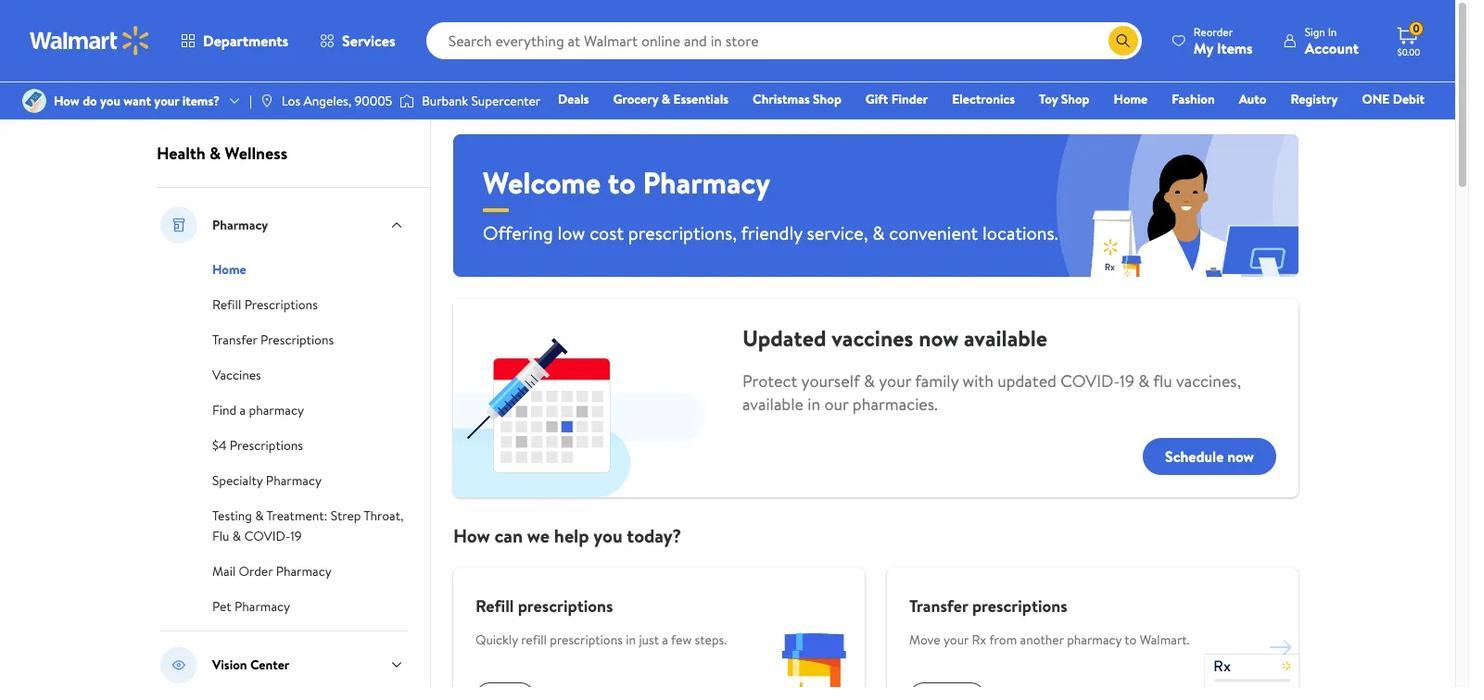 Task type: describe. For each thing, give the bounding box(es) containing it.
home inside home link
[[1114, 90, 1148, 108]]

& left flu
[[1138, 370, 1149, 393]]

& right yourself
[[864, 370, 875, 393]]

how can we help you today?
[[453, 524, 682, 549]]

rx
[[972, 631, 986, 650]]

prescriptions for $4 prescriptions
[[230, 437, 303, 455]]

updated vaccines now available
[[742, 323, 1047, 354]]

registry
[[1291, 90, 1338, 108]]

gift finder
[[866, 90, 928, 108]]

transfer for transfer prescriptions
[[909, 595, 968, 618]]

toy shop link
[[1031, 89, 1098, 109]]

health
[[157, 142, 206, 165]]

pharmacy down testing & treatment: strep throat, flu & covid-19
[[276, 563, 332, 581]]

pet pharmacy
[[212, 598, 290, 616]]

prescriptions,
[[628, 221, 737, 246]]

items
[[1217, 38, 1253, 58]]

flu
[[212, 527, 229, 546]]

gift finder link
[[857, 89, 936, 109]]

covid- for &
[[244, 527, 290, 546]]

pharmacy image
[[160, 207, 197, 244]]

just
[[639, 631, 659, 650]]

prescriptions for refill prescriptions
[[518, 595, 613, 618]]

vaccines
[[212, 366, 261, 385]]

prescriptions right refill
[[550, 631, 623, 650]]

locations.
[[982, 221, 1058, 246]]

can
[[494, 524, 523, 549]]

vision
[[212, 656, 247, 675]]

service,
[[807, 221, 868, 246]]

transfer prescriptions link
[[212, 329, 334, 349]]

vaccines
[[832, 323, 913, 354]]

electronics
[[952, 90, 1015, 108]]

quickly refill prescriptions in just a few steps.
[[475, 631, 727, 650]]

angeles,
[[303, 92, 351, 110]]

search icon image
[[1116, 33, 1131, 48]]

one debit link
[[1354, 89, 1433, 109]]

grocery & essentials link
[[605, 89, 737, 109]]

christmas shop link
[[744, 89, 850, 109]]

0 vertical spatial a
[[240, 401, 246, 420]]

toy
[[1039, 90, 1058, 108]]

welcome
[[483, 162, 601, 203]]

offering low cost prescriptions, friendly service, & convenient locations.
[[483, 221, 1058, 246]]

essentials
[[673, 90, 729, 108]]

find
[[212, 401, 237, 420]]

1 vertical spatial you
[[593, 524, 622, 549]]

wellness
[[225, 142, 287, 165]]

order
[[239, 563, 273, 581]]

testing & treatment: strep throat, flu & covid-19 link
[[212, 505, 404, 546]]

how for how can we help you today?
[[453, 524, 490, 549]]

|
[[249, 92, 252, 110]]

how do you want your items?
[[54, 92, 220, 110]]

clear search field text image
[[1086, 33, 1101, 48]]

family
[[915, 370, 959, 393]]

schedule
[[1165, 447, 1224, 467]]

19 for &
[[290, 527, 302, 546]]

quickly
[[475, 631, 518, 650]]

refill prescriptions. quickly refill medications in just a few steps. refill. image
[[763, 633, 865, 688]]

specialty
[[212, 472, 263, 490]]

prescriptions for transfer prescriptions
[[972, 595, 1068, 618]]

& right the service,
[[872, 221, 885, 246]]

1 vertical spatial to
[[1125, 631, 1137, 650]]

protect yourself & your family with updated covid-19 & flu vaccines, available in our pharmacies.
[[742, 370, 1241, 416]]

our
[[824, 393, 849, 416]]

christmas shop
[[753, 90, 841, 108]]

$4 prescriptions link
[[212, 435, 303, 455]]

flu
[[1153, 370, 1172, 393]]

specialty pharmacy link
[[212, 470, 322, 490]]

gift
[[866, 90, 888, 108]]

one debit walmart+
[[1362, 90, 1425, 134]]

sign
[[1305, 24, 1325, 39]]

los
[[282, 92, 300, 110]]

los angeles, 90005
[[282, 92, 392, 110]]

cost
[[590, 221, 624, 246]]

1 vertical spatial in
[[626, 631, 636, 650]]

burbank supercenter
[[422, 92, 541, 110]]

refill for refill prescriptions
[[212, 296, 241, 314]]

Search search field
[[426, 22, 1142, 59]]

help
[[554, 524, 589, 549]]

another
[[1020, 631, 1064, 650]]

convenient
[[889, 221, 978, 246]]

services button
[[304, 19, 411, 63]]

one
[[1362, 90, 1390, 108]]

transfer prescriptions
[[212, 331, 334, 349]]

19 for updated
[[1120, 370, 1134, 393]]

offering
[[483, 221, 553, 246]]

auto link
[[1231, 89, 1275, 109]]

vaccines,
[[1176, 370, 1241, 393]]

now inside schedule now button
[[1227, 447, 1254, 467]]

mail order pharmacy link
[[212, 561, 332, 581]]

finder
[[891, 90, 928, 108]]

steps.
[[695, 631, 727, 650]]

fashion link
[[1163, 89, 1223, 109]]

move
[[909, 631, 940, 650]]

0 vertical spatial available
[[964, 323, 1047, 354]]



Task type: locate. For each thing, give the bounding box(es) containing it.
0 horizontal spatial 19
[[290, 527, 302, 546]]

1 vertical spatial pharmacy
[[1067, 631, 1122, 650]]

0 horizontal spatial home link
[[212, 259, 246, 279]]

how left "can"
[[453, 524, 490, 549]]

covid- inside protect yourself & your family with updated covid-19 & flu vaccines, available in our pharmacies.
[[1061, 370, 1120, 393]]

2 vertical spatial your
[[944, 631, 969, 650]]

1 vertical spatial 19
[[290, 527, 302, 546]]

reorder my items
[[1194, 24, 1253, 58]]

covid- inside testing & treatment: strep throat, flu & covid-19
[[244, 527, 290, 546]]

 image for how
[[22, 89, 46, 113]]

1 horizontal spatial to
[[1125, 631, 1137, 650]]

shop right christmas
[[813, 90, 841, 108]]

2 horizontal spatial your
[[944, 631, 969, 650]]

account
[[1305, 38, 1359, 58]]

refill for refill prescriptions
[[475, 595, 514, 618]]

shop right toy
[[1061, 90, 1090, 108]]

1 shop from the left
[[813, 90, 841, 108]]

pharmacy right pharmacy image at the left top of page
[[212, 216, 268, 234]]

supercenter
[[471, 92, 541, 110]]

1 horizontal spatial refill
[[475, 595, 514, 618]]

testing
[[212, 507, 252, 526]]

1 horizontal spatial a
[[662, 631, 668, 650]]

mail order pharmacy
[[212, 563, 332, 581]]

0 $0.00
[[1397, 21, 1420, 58]]

& right grocery
[[661, 90, 670, 108]]

$4
[[212, 437, 227, 455]]

home
[[1114, 90, 1148, 108], [212, 260, 246, 279]]

treatment:
[[266, 507, 328, 526]]

0 horizontal spatial shop
[[813, 90, 841, 108]]

to left walmart.
[[1125, 631, 1137, 650]]

transfer prescriptions
[[909, 595, 1068, 618]]

refill prescriptions
[[212, 296, 318, 314]]

now right the schedule
[[1227, 447, 1254, 467]]

pharmacy down order
[[235, 598, 290, 616]]

available
[[964, 323, 1047, 354], [742, 393, 804, 416]]

pharmacy right another
[[1067, 631, 1122, 650]]

fashion
[[1172, 90, 1215, 108]]

available inside protect yourself & your family with updated covid-19 & flu vaccines, available in our pharmacies.
[[742, 393, 804, 416]]

0 vertical spatial covid-
[[1061, 370, 1120, 393]]

19
[[1120, 370, 1134, 393], [290, 527, 302, 546]]

transfer up vaccines link
[[212, 331, 257, 349]]

vision center image
[[160, 647, 197, 684]]

1 horizontal spatial now
[[1227, 447, 1254, 467]]

few
[[671, 631, 692, 650]]

0 horizontal spatial available
[[742, 393, 804, 416]]

19 inside testing & treatment: strep throat, flu & covid-19
[[290, 527, 302, 546]]

covid-
[[1061, 370, 1120, 393], [244, 527, 290, 546]]

0 vertical spatial you
[[100, 92, 120, 110]]

items?
[[182, 92, 220, 110]]

0 vertical spatial in
[[808, 393, 820, 416]]

center
[[250, 656, 289, 675]]

your right want
[[154, 92, 179, 110]]

0 vertical spatial how
[[54, 92, 80, 110]]

walmart+
[[1369, 116, 1425, 134]]

1 vertical spatial home
[[212, 260, 246, 279]]

pet
[[212, 598, 231, 616]]

0 horizontal spatial you
[[100, 92, 120, 110]]

christmas
[[753, 90, 810, 108]]

prescriptions
[[518, 595, 613, 618], [972, 595, 1068, 618], [550, 631, 623, 650]]

0 vertical spatial 19
[[1120, 370, 1134, 393]]

covid- right updated
[[1061, 370, 1120, 393]]

prescriptions up refill
[[518, 595, 613, 618]]

19 left flu
[[1120, 370, 1134, 393]]

prescriptions up from
[[972, 595, 1068, 618]]

home link up refill prescriptions link at the top left of page
[[212, 259, 246, 279]]

schedule now
[[1165, 447, 1254, 467]]

1 vertical spatial a
[[662, 631, 668, 650]]

0 horizontal spatial to
[[608, 162, 636, 203]]

1 horizontal spatial transfer
[[909, 595, 968, 618]]

available left our
[[742, 393, 804, 416]]

0 vertical spatial transfer
[[212, 331, 257, 349]]

you right do
[[100, 92, 120, 110]]

prescriptions up 'transfer prescriptions' link
[[244, 296, 318, 314]]

toy shop
[[1039, 90, 1090, 108]]

1 horizontal spatial available
[[964, 323, 1047, 354]]

refill up 'transfer prescriptions' link
[[212, 296, 241, 314]]

1 horizontal spatial in
[[808, 393, 820, 416]]

how left do
[[54, 92, 80, 110]]

1 vertical spatial prescriptions
[[260, 331, 334, 349]]

0 horizontal spatial in
[[626, 631, 636, 650]]

welcome to pharmacy
[[483, 162, 770, 203]]

prescriptions
[[244, 296, 318, 314], [260, 331, 334, 349], [230, 437, 303, 455]]

transfer prescriptions. move your rx from another pharmacy to walmart. transfer. image
[[1197, 633, 1299, 688]]

low
[[557, 221, 585, 246]]

mail
[[212, 563, 236, 581]]

0 vertical spatial now
[[919, 323, 959, 354]]

electronics link
[[944, 89, 1023, 109]]

updated
[[742, 323, 826, 354]]

1 vertical spatial how
[[453, 524, 490, 549]]

home up refill prescriptions link at the top left of page
[[212, 260, 246, 279]]

1 horizontal spatial how
[[453, 524, 490, 549]]

 image
[[400, 92, 415, 110]]

debit
[[1393, 90, 1425, 108]]

0 horizontal spatial pharmacy
[[249, 401, 304, 420]]

0 vertical spatial refill
[[212, 296, 241, 314]]

1 vertical spatial refill
[[475, 595, 514, 618]]

covid- for updated
[[1061, 370, 1120, 393]]

now up the family
[[919, 323, 959, 354]]

your left rx
[[944, 631, 969, 650]]

0 horizontal spatial how
[[54, 92, 80, 110]]

do
[[83, 92, 97, 110]]

transfer for transfer prescriptions
[[212, 331, 257, 349]]

move your rx from another pharmacy to walmart.
[[909, 631, 1190, 650]]

vision center
[[212, 656, 289, 675]]

0 horizontal spatial your
[[154, 92, 179, 110]]

you right help
[[593, 524, 622, 549]]

home down search icon
[[1114, 90, 1148, 108]]

19 down treatment:
[[290, 527, 302, 546]]

prescriptions for refill prescriptions
[[244, 296, 318, 314]]

pharmacy inside find a pharmacy link
[[249, 401, 304, 420]]

to
[[608, 162, 636, 203], [1125, 631, 1137, 650]]

prescriptions up specialty pharmacy 'link'
[[230, 437, 303, 455]]

0 vertical spatial home link
[[1105, 89, 1156, 109]]

sign in account
[[1305, 24, 1359, 58]]

pharmacy up treatment:
[[266, 472, 322, 490]]

1 horizontal spatial  image
[[259, 94, 274, 108]]

burbank
[[422, 92, 468, 110]]

schedule now button
[[1143, 438, 1276, 475]]

 image for los
[[259, 94, 274, 108]]

pharmacy up $4 prescriptions link
[[249, 401, 304, 420]]

0 horizontal spatial transfer
[[212, 331, 257, 349]]

covid- up mail order pharmacy link
[[244, 527, 290, 546]]

a
[[240, 401, 246, 420], [662, 631, 668, 650]]

0 vertical spatial prescriptions
[[244, 296, 318, 314]]

want
[[124, 92, 151, 110]]

refill prescriptions
[[475, 595, 613, 618]]

& right flu
[[232, 527, 241, 546]]

departments
[[203, 31, 288, 51]]

2 shop from the left
[[1061, 90, 1090, 108]]

1 horizontal spatial you
[[593, 524, 622, 549]]

in inside protect yourself & your family with updated covid-19 & flu vaccines, available in our pharmacies.
[[808, 393, 820, 416]]

grocery & essentials
[[613, 90, 729, 108]]

19 inside protect yourself & your family with updated covid-19 & flu vaccines, available in our pharmacies.
[[1120, 370, 1134, 393]]

0 vertical spatial pharmacy
[[249, 401, 304, 420]]

0 horizontal spatial now
[[919, 323, 959, 354]]

refill
[[521, 631, 547, 650]]

grocery
[[613, 90, 658, 108]]

 image
[[22, 89, 46, 113], [259, 94, 274, 108]]

shop for christmas shop
[[813, 90, 841, 108]]

0 vertical spatial home
[[1114, 90, 1148, 108]]

prescriptions for transfer prescriptions
[[260, 331, 334, 349]]

& right health
[[210, 142, 221, 165]]

strep
[[331, 507, 361, 526]]

health & wellness
[[157, 142, 287, 165]]

walmart.
[[1140, 631, 1190, 650]]

1 horizontal spatial 19
[[1120, 370, 1134, 393]]

$0.00
[[1397, 45, 1420, 58]]

pharmacies.
[[853, 393, 938, 416]]

available up updated
[[964, 323, 1047, 354]]

how
[[54, 92, 80, 110], [453, 524, 490, 549]]

find a pharmacy link
[[212, 399, 304, 420]]

1 vertical spatial covid-
[[244, 527, 290, 546]]

1 horizontal spatial home link
[[1105, 89, 1156, 109]]

services
[[342, 31, 395, 51]]

your inside protect yourself & your family with updated covid-19 & flu vaccines, available in our pharmacies.
[[879, 370, 911, 393]]

with
[[963, 370, 994, 393]]

2 vertical spatial prescriptions
[[230, 437, 303, 455]]

1 vertical spatial home link
[[212, 259, 246, 279]]

shop for toy shop
[[1061, 90, 1090, 108]]

walmart+ link
[[1361, 115, 1433, 135]]

0 horizontal spatial covid-
[[244, 527, 290, 546]]

pharmacy up prescriptions,
[[643, 162, 770, 203]]

deals
[[558, 90, 589, 108]]

1 horizontal spatial pharmacy
[[1067, 631, 1122, 650]]

transfer up move
[[909, 595, 968, 618]]

throat,
[[364, 507, 404, 526]]

deals link
[[550, 89, 597, 109]]

1 horizontal spatial covid-
[[1061, 370, 1120, 393]]

home link
[[1105, 89, 1156, 109], [212, 259, 246, 279]]

today?
[[627, 524, 682, 549]]

1 horizontal spatial shop
[[1061, 90, 1090, 108]]

in left our
[[808, 393, 820, 416]]

1 horizontal spatial home
[[1114, 90, 1148, 108]]

0 horizontal spatial a
[[240, 401, 246, 420]]

prescriptions down refill prescriptions
[[260, 331, 334, 349]]

1 vertical spatial available
[[742, 393, 804, 416]]

0 vertical spatial your
[[154, 92, 179, 110]]

0 horizontal spatial  image
[[22, 89, 46, 113]]

walmart image
[[30, 26, 150, 56]]

1 horizontal spatial your
[[879, 370, 911, 393]]

1 vertical spatial transfer
[[909, 595, 968, 618]]

1 vertical spatial now
[[1227, 447, 1254, 467]]

pet pharmacy link
[[212, 596, 290, 616]]

in left just
[[626, 631, 636, 650]]

a right find
[[240, 401, 246, 420]]

to up cost at the left
[[608, 162, 636, 203]]

from
[[989, 631, 1017, 650]]

find a pharmacy
[[212, 401, 304, 420]]

home link down search icon
[[1105, 89, 1156, 109]]

now
[[919, 323, 959, 354], [1227, 447, 1254, 467]]

how for how do you want your items?
[[54, 92, 80, 110]]

0 horizontal spatial refill
[[212, 296, 241, 314]]

Walmart Site-Wide search field
[[426, 22, 1142, 59]]

refill up quickly
[[475, 595, 514, 618]]

transfer
[[212, 331, 257, 349], [909, 595, 968, 618]]

0 vertical spatial to
[[608, 162, 636, 203]]

departments button
[[165, 19, 304, 63]]

0 horizontal spatial home
[[212, 260, 246, 279]]

1 vertical spatial your
[[879, 370, 911, 393]]

 image left do
[[22, 89, 46, 113]]

a right just
[[662, 631, 668, 650]]

& right testing
[[255, 507, 264, 526]]

registry link
[[1282, 89, 1346, 109]]

$4 prescriptions
[[212, 437, 303, 455]]

 image right |
[[259, 94, 274, 108]]

0
[[1413, 21, 1420, 36]]

your left the family
[[879, 370, 911, 393]]

yourself
[[801, 370, 860, 393]]



Task type: vqa. For each thing, say whether or not it's contained in the screenshot.
the Home to the left
yes



